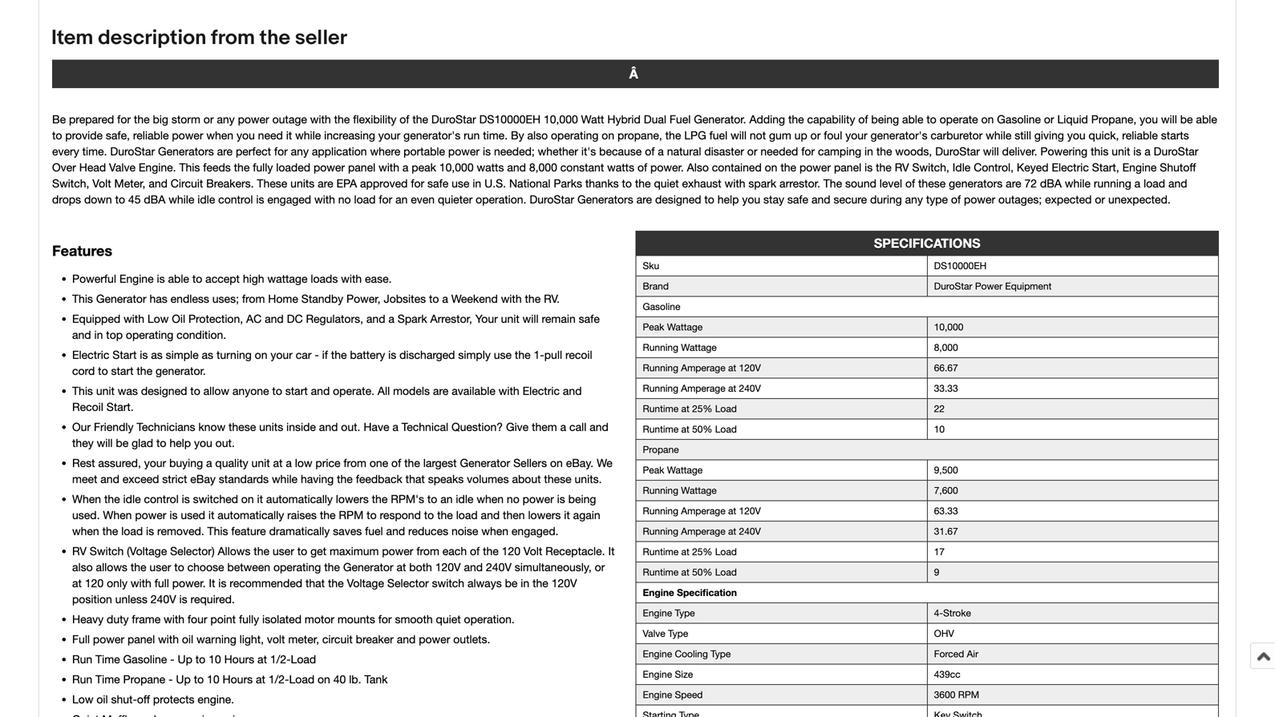 Task type: locate. For each thing, give the bounding box(es) containing it.
description
[[98, 26, 206, 51]]

the
[[260, 26, 290, 51]]

from
[[211, 26, 255, 51]]



Task type: vqa. For each thing, say whether or not it's contained in the screenshot.
the
yes



Task type: describe. For each thing, give the bounding box(es) containing it.
seller
[[295, 26, 347, 51]]

item description from the seller
[[51, 26, 347, 51]]

item
[[51, 26, 93, 51]]



